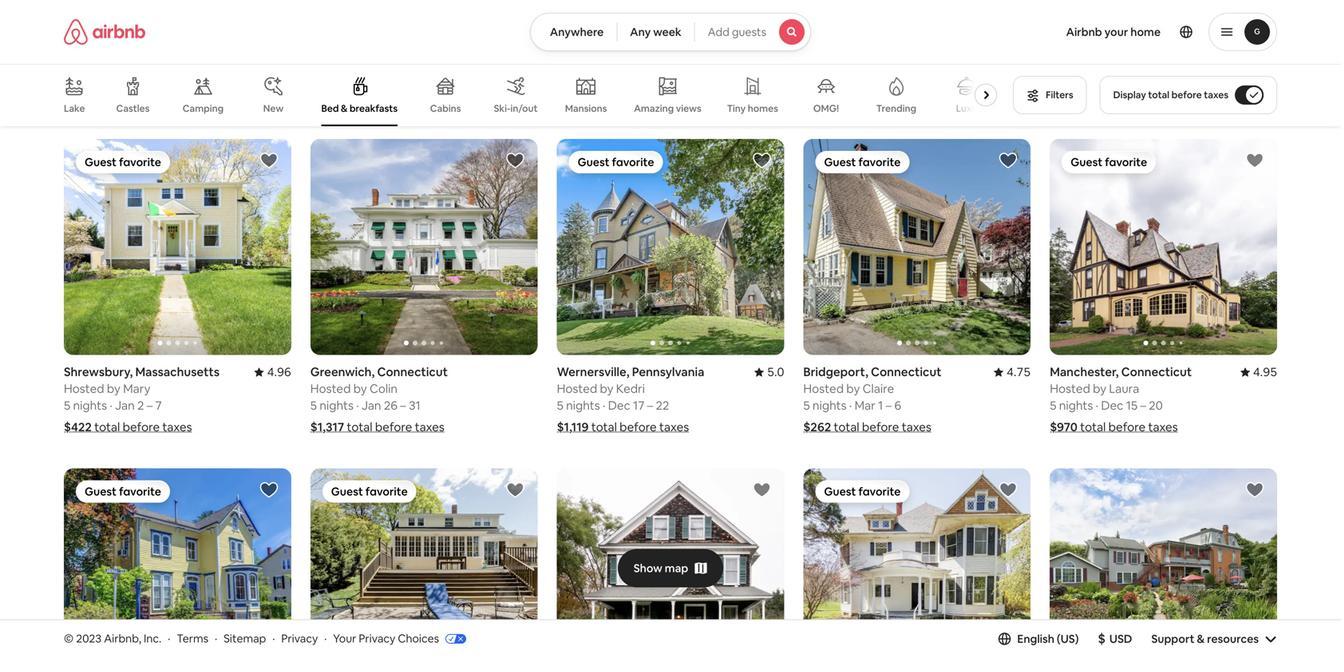 Task type: describe. For each thing, give the bounding box(es) containing it.
taxes for bridgeport, connecticut hosted by claire 5 nights · mar 1 – 6 $262 total before taxes
[[902, 419, 932, 435]]

& for breakfasts
[[341, 102, 348, 115]]

add to wishlist: newfield, new york image
[[999, 480, 1018, 500]]

4.75
[[1007, 364, 1031, 380]]

any week
[[630, 25, 682, 39]]

english (us)
[[1018, 632, 1079, 646]]

4.95 out of 5 average rating image
[[1241, 364, 1278, 380]]

5 for $262
[[804, 398, 810, 413]]

terms link
[[177, 631, 209, 646]]

ski-
[[494, 102, 511, 115]]

laura
[[1110, 381, 1140, 397]]

inc.
[[144, 631, 162, 646]]

nights for $422
[[73, 398, 107, 413]]

add
[[708, 25, 730, 39]]

5 for $422
[[64, 398, 70, 413]]

airbnb your home
[[1067, 25, 1161, 39]]

shrewsbury,
[[64, 364, 133, 380]]

choices
[[398, 631, 439, 646]]

2023
[[76, 631, 102, 646]]

total for greenwich, connecticut hosted by colin 5 nights · jan 26 – 31 $1,317 total before taxes
[[347, 419, 373, 435]]

total for manchester, connecticut hosted by laura 5 nights · dec 15 – 20 $970 total before taxes
[[1081, 419, 1106, 435]]

map
[[665, 561, 689, 576]]

total for wernersville, pennsylvania hosted by kedri 5 nights · dec 17 – 22 $1,119 total before taxes
[[592, 419, 617, 435]]

any week button
[[617, 13, 695, 51]]

add to wishlist: wernersville, pennsylvania image
[[753, 151, 772, 170]]

mar
[[855, 398, 876, 413]]

· left 'privacy' link
[[273, 631, 275, 646]]

new
[[263, 102, 284, 115]]

– for 26
[[400, 398, 406, 413]]

taxes for shrewsbury, massachusetts hosted by mary 5 nights · jan 2 – 7 $422 total before taxes
[[162, 419, 192, 435]]

greenwich, connecticut hosted by colin 5 nights · jan 26 – 31 $1,317 total before taxes
[[311, 364, 448, 435]]

· inside shrewsbury, massachusetts hosted by mary 5 nights · jan 2 – 7 $422 total before taxes
[[110, 398, 113, 413]]

views
[[676, 102, 702, 114]]

your
[[1105, 25, 1129, 39]]

english
[[1018, 632, 1055, 646]]

add to wishlist: manchester, connecticut image
[[1246, 151, 1265, 170]]

camping
[[183, 102, 224, 115]]

taxes for wernersville, pennsylvania hosted by kedri 5 nights · dec 17 – 22 $1,119 total before taxes
[[660, 419, 689, 435]]

26
[[384, 398, 398, 413]]

amazing
[[634, 102, 674, 114]]

5.0
[[768, 364, 785, 380]]

5 for $970
[[1050, 398, 1057, 413]]

add to wishlist: new hope, pennsylvania image
[[259, 480, 279, 500]]

amazing views
[[634, 102, 702, 114]]

bridgeport,
[[804, 364, 869, 380]]

none search field containing anywhere
[[530, 13, 812, 51]]

5.0 out of 5 average rating image
[[755, 364, 785, 380]]

sitemap link
[[224, 631, 266, 646]]

taxes for manchester, connecticut hosted by laura 5 nights · dec 15 – 20 $970 total before taxes
[[1149, 419, 1178, 435]]

0 horizontal spatial add to wishlist: shrewsbury, massachusetts image
[[259, 151, 279, 170]]

by for laura
[[1093, 381, 1107, 397]]

1 vertical spatial add to wishlist: shrewsbury, massachusetts image
[[506, 480, 525, 500]]

dec for laura
[[1102, 398, 1124, 413]]

© 2023 airbnb, inc. ·
[[64, 631, 170, 646]]

©
[[64, 631, 74, 646]]

$
[[1098, 630, 1106, 647]]

jan for mary
[[115, 398, 135, 413]]

by for kedri
[[600, 381, 614, 397]]

lake
[[64, 102, 85, 115]]

support
[[1152, 632, 1195, 646]]

hosted for manchester,
[[1050, 381, 1091, 397]]

breakfasts
[[350, 102, 398, 115]]

hosted for wernersville,
[[557, 381, 598, 397]]

by for mary
[[107, 381, 121, 397]]

add to wishlist: southampton, new york image
[[753, 480, 772, 500]]

$970
[[1050, 419, 1078, 435]]

airbnb your home link
[[1057, 15, 1171, 49]]

trending
[[877, 102, 917, 115]]

your
[[333, 631, 356, 646]]

hosted for bridgeport,
[[804, 381, 844, 397]]

add guests
[[708, 25, 767, 39]]

manchester,
[[1050, 364, 1119, 380]]

homes
[[748, 102, 779, 115]]

· left your
[[324, 631, 327, 646]]

before for greenwich, connecticut hosted by colin 5 nights · jan 26 – 31 $1,317 total before taxes
[[375, 419, 412, 435]]

taxes for greenwich, connecticut hosted by colin 5 nights · jan 26 – 31 $1,317 total before taxes
[[415, 419, 445, 435]]

airbnb
[[1067, 25, 1103, 39]]

15
[[1127, 398, 1138, 413]]

– for 15
[[1141, 398, 1147, 413]]

mary
[[123, 381, 150, 397]]

greenwich,
[[311, 364, 375, 380]]

connecticut for claire
[[871, 364, 942, 380]]

5 for $1,317
[[311, 398, 317, 413]]

bed
[[321, 102, 339, 115]]

your privacy choices link
[[333, 631, 467, 647]]

– for 17
[[647, 398, 653, 413]]

english (us) button
[[999, 632, 1079, 646]]

nights for $970
[[1060, 398, 1094, 413]]

pennsylvania
[[632, 364, 705, 380]]

20
[[1149, 398, 1163, 413]]

– for 2
[[147, 398, 153, 413]]

add to wishlist: greenwich, connecticut image
[[506, 151, 525, 170]]

4.95
[[1254, 364, 1278, 380]]

filters
[[1046, 89, 1074, 101]]

· inside 'bridgeport, connecticut hosted by claire 5 nights · mar 1 – 6 $262 total before taxes'
[[850, 398, 852, 413]]

· right 'terms' link
[[215, 631, 217, 646]]



Task type: vqa. For each thing, say whether or not it's contained in the screenshot.
California inside "Beverly Hills, California 345 miles away Nov 1 – 6 $10,050 night"
no



Task type: locate. For each thing, give the bounding box(es) containing it.
jan inside shrewsbury, massachusetts hosted by mary 5 nights · jan 2 – 7 $422 total before taxes
[[115, 398, 135, 413]]

before inside greenwich, connecticut hosted by colin 5 nights · jan 26 – 31 $1,317 total before taxes
[[375, 419, 412, 435]]

privacy right your
[[359, 631, 396, 646]]

hosted inside wernersville, pennsylvania hosted by kedri 5 nights · dec 17 – 22 $1,119 total before taxes
[[557, 381, 598, 397]]

before down 15
[[1109, 419, 1146, 435]]

5 up $1,317
[[311, 398, 317, 413]]

2 – from the left
[[400, 398, 406, 413]]

display total before taxes
[[1114, 89, 1229, 101]]

5 inside shrewsbury, massachusetts hosted by mary 5 nights · jan 2 – 7 $422 total before taxes
[[64, 398, 70, 413]]

show
[[634, 561, 663, 576]]

nights for $262
[[813, 398, 847, 413]]

– for 1
[[886, 398, 892, 413]]

nights up $1,317
[[320, 398, 354, 413]]

sitemap
[[224, 631, 266, 646]]

hosted down wernersville,
[[557, 381, 598, 397]]

nights inside greenwich, connecticut hosted by colin 5 nights · jan 26 – 31 $1,317 total before taxes
[[320, 398, 354, 413]]

before
[[1172, 89, 1202, 101], [123, 419, 160, 435], [375, 419, 412, 435], [862, 419, 900, 435], [620, 419, 657, 435], [1109, 419, 1146, 435]]

hosted down bridgeport,
[[804, 381, 844, 397]]

·
[[110, 398, 113, 413], [356, 398, 359, 413], [850, 398, 852, 413], [603, 398, 606, 413], [1096, 398, 1099, 413], [168, 631, 170, 646], [215, 631, 217, 646], [273, 631, 275, 646], [324, 631, 327, 646]]

$ usd
[[1098, 630, 1133, 647]]

taxes inside the manchester, connecticut hosted by laura 5 nights · dec 15 – 20 $970 total before taxes
[[1149, 419, 1178, 435]]

taxes inside wernersville, pennsylvania hosted by kedri 5 nights · dec 17 – 22 $1,119 total before taxes
[[660, 419, 689, 435]]

manchester, connecticut hosted by laura 5 nights · dec 15 – 20 $970 total before taxes
[[1050, 364, 1193, 435]]

· left 26
[[356, 398, 359, 413]]

show map
[[634, 561, 689, 576]]

luxe
[[956, 102, 978, 115]]

4 5 from the left
[[557, 398, 564, 413]]

before inside shrewsbury, massachusetts hosted by mary 5 nights · jan 2 – 7 $422 total before taxes
[[123, 419, 160, 435]]

nights up $970
[[1060, 398, 1094, 413]]

ski-in/out
[[494, 102, 538, 115]]

show map button
[[618, 549, 724, 587]]

connecticut inside the manchester, connecticut hosted by laura 5 nights · dec 15 – 20 $970 total before taxes
[[1122, 364, 1193, 380]]

nights up $262
[[813, 398, 847, 413]]

total
[[1149, 89, 1170, 101], [94, 419, 120, 435], [347, 419, 373, 435], [834, 419, 860, 435], [592, 419, 617, 435], [1081, 419, 1106, 435]]

2 dec from the left
[[1102, 398, 1124, 413]]

1 5 from the left
[[64, 398, 70, 413]]

tiny homes
[[727, 102, 779, 115]]

2 5 from the left
[[311, 398, 317, 413]]

0 vertical spatial add to wishlist: shrewsbury, massachusetts image
[[259, 151, 279, 170]]

terms
[[177, 631, 209, 646]]

& right bed
[[341, 102, 348, 115]]

taxes
[[1204, 89, 1229, 101], [162, 419, 192, 435], [415, 419, 445, 435], [902, 419, 932, 435], [660, 419, 689, 435], [1149, 419, 1178, 435]]

· left 17
[[603, 398, 606, 413]]

by down manchester, at the bottom of page
[[1093, 381, 1107, 397]]

connecticut for colin
[[377, 364, 448, 380]]

support & resources button
[[1152, 632, 1278, 646]]

– right 15
[[1141, 398, 1147, 413]]

before down 17
[[620, 419, 657, 435]]

1 nights from the left
[[73, 398, 107, 413]]

group
[[64, 64, 1004, 126], [64, 139, 291, 355], [311, 139, 538, 355], [557, 139, 785, 355], [804, 139, 1031, 355], [1050, 139, 1278, 355], [64, 468, 291, 658], [311, 468, 538, 658], [557, 468, 785, 658], [804, 468, 1031, 658], [1050, 468, 1278, 658]]

dec left 15
[[1102, 398, 1124, 413]]

0 horizontal spatial privacy
[[281, 631, 318, 646]]

5 up $1,119 in the left bottom of the page
[[557, 398, 564, 413]]

hosted for shrewsbury,
[[64, 381, 104, 397]]

6
[[895, 398, 902, 413]]

total right display
[[1149, 89, 1170, 101]]

week
[[653, 25, 682, 39]]

&
[[341, 102, 348, 115], [1198, 632, 1205, 646]]

4.75 out of 5 average rating image
[[994, 364, 1031, 380]]

nights for $1,317
[[320, 398, 354, 413]]

jan left 2
[[115, 398, 135, 413]]

– inside greenwich, connecticut hosted by colin 5 nights · jan 26 – 31 $1,317 total before taxes
[[400, 398, 406, 413]]

hosted inside the manchester, connecticut hosted by laura 5 nights · dec 15 – 20 $970 total before taxes
[[1050, 381, 1091, 397]]

& right the "support"
[[1198, 632, 1205, 646]]

total down mar
[[834, 419, 860, 435]]

nights inside wernersville, pennsylvania hosted by kedri 5 nights · dec 17 – 22 $1,119 total before taxes
[[566, 398, 600, 413]]

jan
[[115, 398, 135, 413], [362, 398, 381, 413]]

by inside wernersville, pennsylvania hosted by kedri 5 nights · dec 17 – 22 $1,119 total before taxes
[[600, 381, 614, 397]]

connecticut for laura
[[1122, 364, 1193, 380]]

0 horizontal spatial connecticut
[[377, 364, 448, 380]]

your privacy choices
[[333, 631, 439, 646]]

by left colin
[[354, 381, 367, 397]]

5 hosted from the left
[[1050, 381, 1091, 397]]

4 hosted from the left
[[557, 381, 598, 397]]

add to wishlist: bridgeport, connecticut image
[[999, 151, 1018, 170]]

2 hosted from the left
[[311, 381, 351, 397]]

before for bridgeport, connecticut hosted by claire 5 nights · mar 1 – 6 $262 total before taxes
[[862, 419, 900, 435]]

· left 15
[[1096, 398, 1099, 413]]

5 inside 'bridgeport, connecticut hosted by claire 5 nights · mar 1 – 6 $262 total before taxes'
[[804, 398, 810, 413]]

0 horizontal spatial dec
[[608, 398, 631, 413]]

5 up $422
[[64, 398, 70, 413]]

privacy left your
[[281, 631, 318, 646]]

& for resources
[[1198, 632, 1205, 646]]

5 inside greenwich, connecticut hosted by colin 5 nights · jan 26 – 31 $1,317 total before taxes
[[311, 398, 317, 413]]

group containing amazing views
[[64, 64, 1004, 126]]

nights inside 'bridgeport, connecticut hosted by claire 5 nights · mar 1 – 6 $262 total before taxes'
[[813, 398, 847, 413]]

7
[[155, 398, 162, 413]]

airbnb,
[[104, 631, 141, 646]]

1 connecticut from the left
[[377, 364, 448, 380]]

– left 7
[[147, 398, 153, 413]]

$1,119
[[557, 419, 589, 435]]

claire
[[863, 381, 895, 397]]

connecticut
[[377, 364, 448, 380], [871, 364, 942, 380], [1122, 364, 1193, 380]]

1 jan from the left
[[115, 398, 135, 413]]

2 horizontal spatial connecticut
[[1122, 364, 1193, 380]]

total inside wernersville, pennsylvania hosted by kedri 5 nights · dec 17 – 22 $1,119 total before taxes
[[592, 419, 617, 435]]

in/out
[[511, 102, 538, 115]]

1 horizontal spatial connecticut
[[871, 364, 942, 380]]

cabins
[[430, 102, 461, 115]]

anywhere
[[550, 25, 604, 39]]

nights
[[73, 398, 107, 413], [320, 398, 354, 413], [813, 398, 847, 413], [566, 398, 600, 413], [1060, 398, 1094, 413]]

dec inside wernersville, pennsylvania hosted by kedri 5 nights · dec 17 – 22 $1,119 total before taxes
[[608, 398, 631, 413]]

total right $1,119 in the left bottom of the page
[[592, 419, 617, 435]]

& inside group
[[341, 102, 348, 115]]

2 privacy from the left
[[359, 631, 396, 646]]

hosted for greenwich,
[[311, 381, 351, 397]]

1 horizontal spatial &
[[1198, 632, 1205, 646]]

wernersville,
[[557, 364, 630, 380]]

–
[[147, 398, 153, 413], [400, 398, 406, 413], [886, 398, 892, 413], [647, 398, 653, 413], [1141, 398, 1147, 413]]

nights inside shrewsbury, massachusetts hosted by mary 5 nights · jan 2 – 7 $422 total before taxes
[[73, 398, 107, 413]]

by inside 'bridgeport, connecticut hosted by claire 5 nights · mar 1 – 6 $262 total before taxes'
[[847, 381, 860, 397]]

by for claire
[[847, 381, 860, 397]]

total right $1,317
[[347, 419, 373, 435]]

before for manchester, connecticut hosted by laura 5 nights · dec 15 – 20 $970 total before taxes
[[1109, 419, 1146, 435]]

hosted inside 'bridgeport, connecticut hosted by claire 5 nights · mar 1 – 6 $262 total before taxes'
[[804, 381, 844, 397]]

connecticut inside 'bridgeport, connecticut hosted by claire 5 nights · mar 1 – 6 $262 total before taxes'
[[871, 364, 942, 380]]

mansions
[[565, 102, 607, 115]]

– inside shrewsbury, massachusetts hosted by mary 5 nights · jan 2 – 7 $422 total before taxes
[[147, 398, 153, 413]]

hosted down the greenwich,
[[311, 381, 351, 397]]

2 connecticut from the left
[[871, 364, 942, 380]]

shrewsbury, massachusetts hosted by mary 5 nights · jan 2 – 7 $422 total before taxes
[[64, 364, 220, 435]]

display
[[1114, 89, 1147, 101]]

kedri
[[616, 381, 645, 397]]

nights up $422
[[73, 398, 107, 413]]

by
[[107, 381, 121, 397], [354, 381, 367, 397], [847, 381, 860, 397], [600, 381, 614, 397], [1093, 381, 1107, 397]]

by inside greenwich, connecticut hosted by colin 5 nights · jan 26 – 31 $1,317 total before taxes
[[354, 381, 367, 397]]

by up mar
[[847, 381, 860, 397]]

– right 17
[[647, 398, 653, 413]]

total for bridgeport, connecticut hosted by claire 5 nights · mar 1 – 6 $262 total before taxes
[[834, 419, 860, 435]]

before down 1
[[862, 419, 900, 435]]

4 by from the left
[[600, 381, 614, 397]]

2 jan from the left
[[362, 398, 381, 413]]

1 by from the left
[[107, 381, 121, 397]]

nights inside the manchester, connecticut hosted by laura 5 nights · dec 15 – 20 $970 total before taxes
[[1060, 398, 1094, 413]]

tiny
[[727, 102, 746, 115]]

31
[[409, 398, 421, 413]]

before inside the manchester, connecticut hosted by laura 5 nights · dec 15 – 20 $970 total before taxes
[[1109, 419, 1146, 435]]

before down 26
[[375, 419, 412, 435]]

3 – from the left
[[886, 398, 892, 413]]

jan inside greenwich, connecticut hosted by colin 5 nights · jan 26 – 31 $1,317 total before taxes
[[362, 398, 381, 413]]

home
[[1131, 25, 1161, 39]]

by inside the manchester, connecticut hosted by laura 5 nights · dec 15 – 20 $970 total before taxes
[[1093, 381, 1107, 397]]

1 horizontal spatial dec
[[1102, 398, 1124, 413]]

5 up $970
[[1050, 398, 1057, 413]]

add guests button
[[695, 13, 812, 51]]

· inside wernersville, pennsylvania hosted by kedri 5 nights · dec 17 – 22 $1,119 total before taxes
[[603, 398, 606, 413]]

5 – from the left
[[1141, 398, 1147, 413]]

1 vertical spatial &
[[1198, 632, 1205, 646]]

connecticut up the claire
[[871, 364, 942, 380]]

by down wernersville,
[[600, 381, 614, 397]]

4 – from the left
[[647, 398, 653, 413]]

· left 2
[[110, 398, 113, 413]]

1 horizontal spatial privacy
[[359, 631, 396, 646]]

jan for colin
[[362, 398, 381, 413]]

total right $970
[[1081, 419, 1106, 435]]

2 nights from the left
[[320, 398, 354, 413]]

– inside the manchester, connecticut hosted by laura 5 nights · dec 15 – 20 $970 total before taxes
[[1141, 398, 1147, 413]]

5 nights from the left
[[1060, 398, 1094, 413]]

by down shrewsbury,
[[107, 381, 121, 397]]

5 5 from the left
[[1050, 398, 1057, 413]]

5 by from the left
[[1093, 381, 1107, 397]]

5 up $262
[[804, 398, 810, 413]]

0 horizontal spatial jan
[[115, 398, 135, 413]]

profile element
[[831, 0, 1278, 64]]

5 inside wernersville, pennsylvania hosted by kedri 5 nights · dec 17 – 22 $1,119 total before taxes
[[557, 398, 564, 413]]

by inside shrewsbury, massachusetts hosted by mary 5 nights · jan 2 – 7 $422 total before taxes
[[107, 381, 121, 397]]

– right 1
[[886, 398, 892, 413]]

total right $422
[[94, 419, 120, 435]]

wernersville, pennsylvania hosted by kedri 5 nights · dec 17 – 22 $1,119 total before taxes
[[557, 364, 705, 435]]

22
[[656, 398, 670, 413]]

privacy inside your privacy choices link
[[359, 631, 396, 646]]

terms · sitemap · privacy ·
[[177, 631, 327, 646]]

2 by from the left
[[354, 381, 367, 397]]

total inside greenwich, connecticut hosted by colin 5 nights · jan 26 – 31 $1,317 total before taxes
[[347, 419, 373, 435]]

by for colin
[[354, 381, 367, 397]]

(us)
[[1057, 632, 1079, 646]]

1
[[879, 398, 884, 413]]

· right inc.
[[168, 631, 170, 646]]

before for wernersville, pennsylvania hosted by kedri 5 nights · dec 17 – 22 $1,119 total before taxes
[[620, 419, 657, 435]]

5 for $1,119
[[557, 398, 564, 413]]

0 horizontal spatial &
[[341, 102, 348, 115]]

dec left 17
[[608, 398, 631, 413]]

nights up $1,119 in the left bottom of the page
[[566, 398, 600, 413]]

jan left 26
[[362, 398, 381, 413]]

usd
[[1110, 632, 1133, 646]]

3 nights from the left
[[813, 398, 847, 413]]

before inside 'bridgeport, connecticut hosted by claire 5 nights · mar 1 – 6 $262 total before taxes'
[[862, 419, 900, 435]]

dec for kedri
[[608, 398, 631, 413]]

taxes inside 'bridgeport, connecticut hosted by claire 5 nights · mar 1 – 6 $262 total before taxes'
[[902, 419, 932, 435]]

– inside wernersville, pennsylvania hosted by kedri 5 nights · dec 17 – 22 $1,119 total before taxes
[[647, 398, 653, 413]]

$1,317
[[311, 419, 344, 435]]

· inside greenwich, connecticut hosted by colin 5 nights · jan 26 – 31 $1,317 total before taxes
[[356, 398, 359, 413]]

any
[[630, 25, 651, 39]]

1 privacy from the left
[[281, 631, 318, 646]]

0 vertical spatial &
[[341, 102, 348, 115]]

17
[[633, 398, 645, 413]]

bed & breakfasts
[[321, 102, 398, 115]]

hosted down shrewsbury,
[[64, 381, 104, 397]]

taxes inside shrewsbury, massachusetts hosted by mary 5 nights · jan 2 – 7 $422 total before taxes
[[162, 419, 192, 435]]

1 hosted from the left
[[64, 381, 104, 397]]

taxes inside greenwich, connecticut hosted by colin 5 nights · jan 26 – 31 $1,317 total before taxes
[[415, 419, 445, 435]]

before for shrewsbury, massachusetts hosted by mary 5 nights · jan 2 – 7 $422 total before taxes
[[123, 419, 160, 435]]

3 5 from the left
[[804, 398, 810, 413]]

before down 2
[[123, 419, 160, 435]]

3 connecticut from the left
[[1122, 364, 1193, 380]]

hosted inside greenwich, connecticut hosted by colin 5 nights · jan 26 – 31 $1,317 total before taxes
[[311, 381, 351, 397]]

hosted
[[64, 381, 104, 397], [311, 381, 351, 397], [804, 381, 844, 397], [557, 381, 598, 397], [1050, 381, 1091, 397]]

· inside the manchester, connecticut hosted by laura 5 nights · dec 15 – 20 $970 total before taxes
[[1096, 398, 1099, 413]]

filters button
[[1014, 76, 1087, 114]]

dec inside the manchester, connecticut hosted by laura 5 nights · dec 15 – 20 $970 total before taxes
[[1102, 398, 1124, 413]]

hosted down manchester, at the bottom of page
[[1050, 381, 1091, 397]]

hosted inside shrewsbury, massachusetts hosted by mary 5 nights · jan 2 – 7 $422 total before taxes
[[64, 381, 104, 397]]

3 hosted from the left
[[804, 381, 844, 397]]

add to wishlist: bird in hand, pennsylvania image
[[1246, 480, 1265, 500]]

privacy link
[[281, 631, 318, 646]]

massachusetts
[[135, 364, 220, 380]]

1 horizontal spatial jan
[[362, 398, 381, 413]]

add to wishlist: shrewsbury, massachusetts image
[[259, 151, 279, 170], [506, 480, 525, 500]]

4.96
[[267, 364, 291, 380]]

connecticut up colin
[[377, 364, 448, 380]]

$422
[[64, 419, 92, 435]]

total for shrewsbury, massachusetts hosted by mary 5 nights · jan 2 – 7 $422 total before taxes
[[94, 419, 120, 435]]

1 horizontal spatial add to wishlist: shrewsbury, massachusetts image
[[506, 480, 525, 500]]

connecticut inside greenwich, connecticut hosted by colin 5 nights · jan 26 – 31 $1,317 total before taxes
[[377, 364, 448, 380]]

support & resources
[[1152, 632, 1259, 646]]

bridgeport, connecticut hosted by claire 5 nights · mar 1 – 6 $262 total before taxes
[[804, 364, 942, 435]]

· left mar
[[850, 398, 852, 413]]

– left 31
[[400, 398, 406, 413]]

2
[[137, 398, 144, 413]]

– inside 'bridgeport, connecticut hosted by claire 5 nights · mar 1 – 6 $262 total before taxes'
[[886, 398, 892, 413]]

castles
[[116, 102, 150, 115]]

None search field
[[530, 13, 812, 51]]

1 dec from the left
[[608, 398, 631, 413]]

total inside the manchester, connecticut hosted by laura 5 nights · dec 15 – 20 $970 total before taxes
[[1081, 419, 1106, 435]]

4 nights from the left
[[566, 398, 600, 413]]

3 by from the left
[[847, 381, 860, 397]]

before right display
[[1172, 89, 1202, 101]]

guests
[[732, 25, 767, 39]]

total inside shrewsbury, massachusetts hosted by mary 5 nights · jan 2 – 7 $422 total before taxes
[[94, 419, 120, 435]]

4.96 out of 5 average rating image
[[254, 364, 291, 380]]

nights for $1,119
[[566, 398, 600, 413]]

omg!
[[814, 102, 839, 115]]

dec
[[608, 398, 631, 413], [1102, 398, 1124, 413]]

resources
[[1208, 632, 1259, 646]]

connecticut up "20"
[[1122, 364, 1193, 380]]

colin
[[370, 381, 398, 397]]

privacy
[[281, 631, 318, 646], [359, 631, 396, 646]]

total inside 'bridgeport, connecticut hosted by claire 5 nights · mar 1 – 6 $262 total before taxes'
[[834, 419, 860, 435]]

1 – from the left
[[147, 398, 153, 413]]

before inside wernersville, pennsylvania hosted by kedri 5 nights · dec 17 – 22 $1,119 total before taxes
[[620, 419, 657, 435]]

5 inside the manchester, connecticut hosted by laura 5 nights · dec 15 – 20 $970 total before taxes
[[1050, 398, 1057, 413]]



